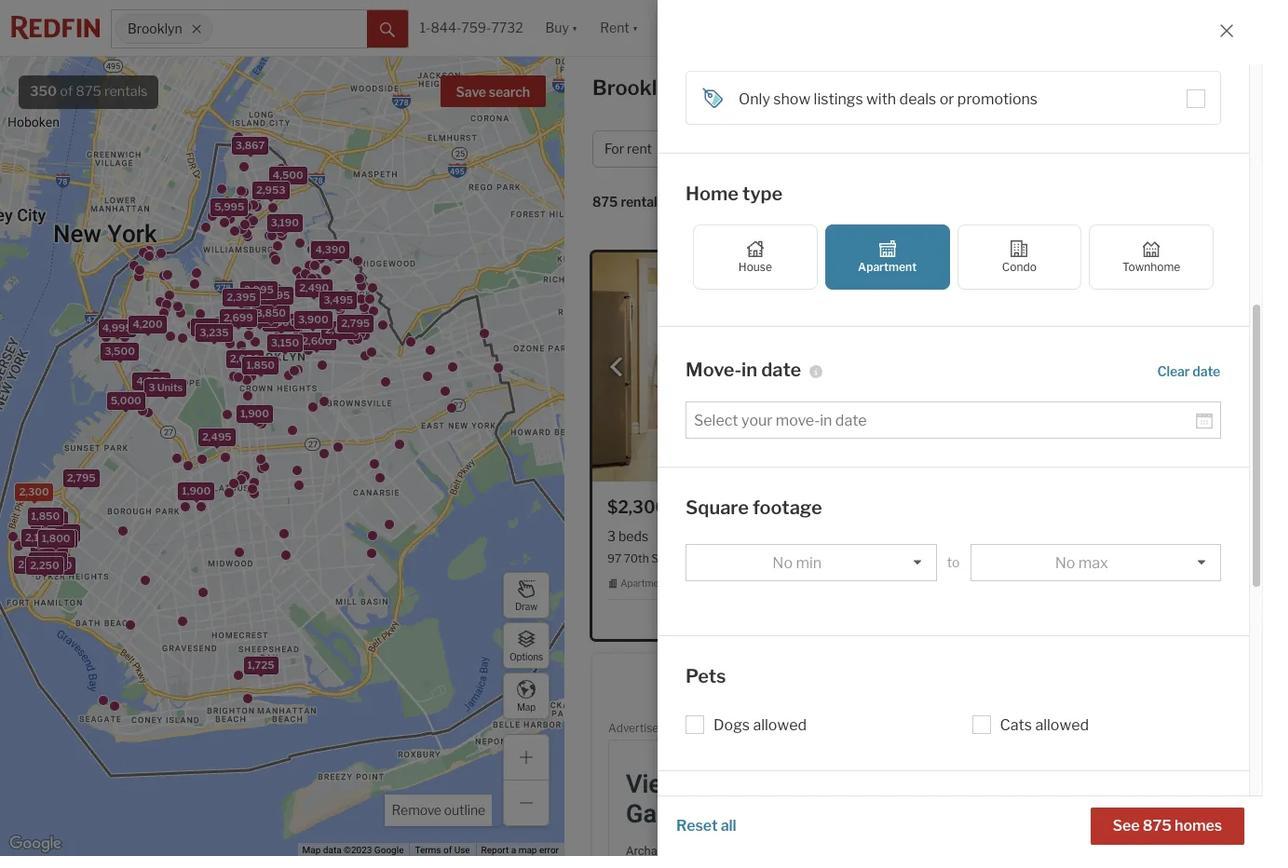 Task type: vqa. For each thing, say whether or not it's contained in the screenshot.
left 2.65M
no



Task type: describe. For each thing, give the bounding box(es) containing it.
only
[[739, 90, 770, 108]]

3,900
[[298, 313, 329, 327]]

0 horizontal spatial 2,795
[[67, 472, 96, 485]]

ft for 2 beds
[[1066, 528, 1076, 544]]

apartment 1 unit matches
[[621, 578, 738, 589]]

3,867
[[236, 138, 265, 151]]

map for map
[[517, 701, 536, 712]]

apartment inside option
[[858, 259, 917, 273]]

google
[[374, 845, 404, 855]]

©2023
[[344, 845, 372, 855]]

97
[[607, 552, 622, 566]]

beds for 3 beds
[[619, 528, 649, 544]]

3,235
[[200, 326, 229, 339]]

report a map error link
[[481, 845, 559, 855]]

photo of 97 70th st, brooklyn, ny 11209 image
[[593, 252, 904, 482]]

with
[[867, 90, 896, 108]]

Townhome checkbox
[[1089, 224, 1214, 289]]

1 horizontal spatial 4,995
[[260, 289, 290, 302]]

allowed for cats allowed
[[1035, 716, 1089, 734]]

2 matches from the left
[[1029, 578, 1067, 589]]

ny for 350 77th st, brooklyn, ny 11209
[[1055, 552, 1071, 566]]

cats allowed
[[1000, 716, 1089, 734]]

a
[[511, 845, 516, 855]]

2 inside all filters • 2 button
[[1138, 141, 1146, 157]]

brooklyn, for 70th
[[668, 552, 717, 566]]

report a map error
[[481, 845, 559, 855]]

max
[[1079, 554, 1109, 572]]

of for terms
[[443, 845, 452, 855]]

1 right 2 beds
[[987, 528, 993, 544]]

1 vertical spatial 2,300
[[18, 558, 48, 571]]

st, for 77th
[[988, 552, 1001, 566]]

filters
[[1091, 141, 1128, 157]]

3 for 3 units
[[148, 381, 155, 394]]

search
[[489, 84, 530, 100]]

0 horizontal spatial 2
[[936, 528, 944, 544]]

5,000
[[111, 394, 141, 407]]

sq for 3 beds
[[721, 528, 735, 544]]

0 horizontal spatial 4,995
[[102, 322, 132, 335]]

— for 2 beds
[[1034, 528, 1045, 544]]

previous button image
[[607, 358, 626, 377]]

7732
[[491, 20, 523, 36]]

1 vertical spatial 1,900
[[182, 484, 211, 497]]

1 vertical spatial 4,500
[[314, 242, 345, 255]]

for
[[808, 75, 836, 100]]

2,495
[[202, 430, 232, 443]]

77th
[[961, 552, 985, 566]]

no for no max
[[1055, 554, 1076, 572]]

2,250
[[30, 559, 59, 572]]

1 vertical spatial 3,500
[[105, 345, 135, 358]]

square
[[686, 496, 749, 518]]

all filters • 2 button
[[1037, 130, 1158, 168]]

2,699
[[223, 311, 253, 324]]

price
[[708, 141, 739, 157]]

clear date
[[1158, 363, 1221, 379]]

0 vertical spatial 875
[[76, 83, 102, 100]]

move-
[[686, 358, 742, 381]]

beds
[[917, 141, 948, 157]]

875 inside button
[[1143, 817, 1172, 835]]

apartment • 1 unit matches
[[950, 578, 1067, 589]]

Select your move-in date text field
[[694, 411, 1196, 429]]

see 875 homes button
[[1091, 808, 1245, 845]]

0 horizontal spatial 2,600
[[34, 538, 64, 551]]

1-
[[420, 20, 431, 36]]

— for 3 beds
[[706, 528, 717, 544]]

only show listings with deals or promotions
[[739, 90, 1038, 108]]

2,350
[[44, 532, 73, 545]]

2,400 down 2,350
[[42, 559, 72, 572]]

4,250
[[136, 375, 166, 388]]

type
[[743, 183, 783, 205]]

rent
[[627, 141, 652, 157]]

1 horizontal spatial 2,795
[[341, 316, 370, 330]]

see 875 homes
[[1113, 817, 1222, 835]]

reset all
[[676, 817, 737, 835]]

70th
[[624, 552, 649, 566]]

1 matches from the left
[[700, 578, 738, 589]]

square footage
[[686, 496, 822, 518]]

sort :
[[687, 194, 717, 210]]

show
[[774, 90, 811, 108]]

advertisement
[[608, 721, 686, 735]]

350 77th st, brooklyn, ny 11209
[[936, 552, 1106, 566]]

map region
[[0, 0, 588, 856]]

remove outline
[[392, 802, 485, 818]]

2,490
[[299, 281, 329, 294]]

3 units
[[148, 381, 183, 394]]

no max
[[1055, 554, 1109, 572]]

/mo
[[667, 498, 699, 517]]

condo
[[1002, 259, 1037, 273]]

clear
[[1158, 363, 1190, 379]]

submit search image
[[380, 22, 395, 37]]

3,995
[[244, 283, 274, 296]]

no for no min
[[773, 554, 793, 572]]

sort
[[687, 194, 714, 210]]

2,200
[[34, 513, 64, 526]]

brooklyn for brooklyn apartments for rent
[[593, 75, 681, 100]]

options button
[[503, 622, 550, 669]]

in
[[742, 358, 758, 381]]

all
[[1072, 141, 1088, 157]]

2,098
[[325, 323, 355, 336]]

reset
[[676, 817, 718, 835]]

outline
[[444, 802, 485, 818]]

options
[[510, 651, 543, 662]]

4,390
[[315, 243, 346, 256]]

no min
[[773, 554, 822, 572]]

amenities
[[686, 800, 777, 822]]

apartment button
[[782, 130, 897, 168]]

bath for 2 beds
[[996, 528, 1024, 544]]

0 horizontal spatial 1,850
[[31, 510, 60, 523]]

0 horizontal spatial date
[[761, 358, 801, 381]]

2,395
[[227, 291, 256, 304]]

2,400 down 1,800
[[33, 554, 63, 567]]

pets
[[686, 665, 726, 688]]

error
[[539, 845, 559, 855]]

date inside button
[[1193, 363, 1221, 379]]

map data ©2023 google
[[302, 845, 404, 855]]

1-844-759-7732 link
[[420, 20, 523, 36]]

Apartment checkbox
[[825, 224, 950, 289]]



Task type: locate. For each thing, give the bounding box(es) containing it.
2 horizontal spatial 875
[[1143, 817, 1172, 835]]

1 down 350 77th st, brooklyn, ny 11209
[[1004, 578, 1008, 589]]

all
[[721, 817, 737, 835]]

1,800
[[42, 532, 70, 545]]

0 horizontal spatial map
[[302, 845, 321, 855]]

0 horizontal spatial ft
[[738, 528, 748, 544]]

2 ft from the left
[[1066, 528, 1076, 544]]

— sq ft for 2 beds
[[1034, 528, 1076, 544]]

0 horizontal spatial 1 bath
[[659, 528, 695, 544]]

2 vertical spatial 875
[[1143, 817, 1172, 835]]

0 horizontal spatial of
[[60, 83, 73, 100]]

— sq ft for 3 beds
[[706, 528, 748, 544]]

1 vertical spatial 350
[[936, 552, 959, 566]]

1,850 down 3,150 in the left top of the page
[[246, 358, 275, 371]]

844-
[[431, 20, 461, 36]]

2 allowed from the left
[[1035, 716, 1089, 734]]

0 horizontal spatial ny
[[719, 552, 735, 566]]

2 beds from the left
[[947, 528, 977, 544]]

save search button
[[440, 75, 546, 107]]

1,900 down 2,850
[[240, 407, 269, 420]]

2 up 350 77th st, brooklyn, ny 11209
[[936, 528, 944, 544]]

1 horizontal spatial •
[[1130, 141, 1135, 157]]

0 horizontal spatial 1,900
[[182, 484, 211, 497]]

0 vertical spatial 2,600
[[302, 334, 332, 347]]

townhome
[[1123, 259, 1181, 273]]

1 horizontal spatial allowed
[[1035, 716, 1089, 734]]

2,795 down 3,495
[[341, 316, 370, 330]]

listings
[[814, 90, 863, 108]]

st, right '70th'
[[652, 552, 665, 566]]

1 horizontal spatial ft
[[1066, 528, 1076, 544]]

1 bath for 2 beds
[[987, 528, 1024, 544]]

1 — sq ft from the left
[[706, 528, 748, 544]]

map left data
[[302, 845, 321, 855]]

1 — from the left
[[706, 528, 717, 544]]

0 vertical spatial 2,300
[[19, 486, 49, 499]]

terms of use
[[415, 845, 470, 855]]

1 down $2,300 /mo
[[659, 528, 665, 544]]

1 bath from the left
[[668, 528, 695, 544]]

1 horizontal spatial 2
[[1138, 141, 1146, 157]]

clear date button
[[1157, 355, 1221, 386]]

2,300 up 2,200
[[19, 486, 49, 499]]

2 sq from the left
[[1049, 528, 1064, 544]]

no left min on the right of the page
[[773, 554, 793, 572]]

brooklyn, up apartment • 1 unit matches
[[1004, 552, 1053, 566]]

11209
[[737, 552, 770, 566], [1074, 552, 1106, 566]]

2 — from the left
[[1034, 528, 1045, 544]]

2,953
[[256, 184, 286, 197]]

bath
[[668, 528, 695, 544], [996, 528, 1024, 544]]

0 horizontal spatial beds
[[619, 528, 649, 544]]

1 bath up 97 70th st, brooklyn, ny 11209
[[659, 528, 695, 544]]

report
[[481, 845, 509, 855]]

brooklyn apartments for rent
[[593, 75, 888, 100]]

2
[[1138, 141, 1146, 157], [936, 528, 944, 544]]

0 horizontal spatial matches
[[700, 578, 738, 589]]

— down square
[[706, 528, 717, 544]]

home
[[686, 183, 739, 205]]

all filters • 2
[[1072, 141, 1146, 157]]

1 horizontal spatial 1,900
[[240, 407, 269, 420]]

1 horizontal spatial of
[[443, 845, 452, 855]]

apartments
[[685, 75, 803, 100]]

1 vertical spatial 875
[[593, 194, 618, 210]]

sq up the no max
[[1049, 528, 1064, 544]]

0 horizontal spatial allowed
[[753, 716, 807, 734]]

dogs
[[714, 716, 750, 734]]

1 bath
[[659, 528, 695, 544], [987, 528, 1024, 544]]

2,795
[[341, 316, 370, 330], [67, 472, 96, 485]]

2,795 up 2,500
[[67, 472, 96, 485]]

0 vertical spatial 1,900
[[240, 407, 269, 420]]

allowed right cats
[[1035, 716, 1089, 734]]

•
[[1130, 141, 1135, 157], [999, 578, 1002, 589]]

unit down 350 77th st, brooklyn, ny 11209
[[1010, 578, 1027, 589]]

1 horizontal spatial st,
[[988, 552, 1001, 566]]

2,650
[[230, 352, 260, 365]]

1 vertical spatial rentals
[[621, 194, 664, 210]]

2,400
[[33, 554, 63, 567], [42, 559, 72, 572]]

1 horizontal spatial 2,600
[[302, 334, 332, 347]]

0 horizontal spatial brooklyn
[[128, 21, 182, 37]]

—
[[706, 528, 717, 544], [1034, 528, 1045, 544]]

House checkbox
[[693, 224, 818, 289]]

beds up the 77th
[[947, 528, 977, 544]]

1 vertical spatial brooklyn
[[593, 75, 681, 100]]

matches down 350 77th st, brooklyn, ny 11209
[[1029, 578, 1067, 589]]

ft for 3 beds
[[738, 528, 748, 544]]

1 vertical spatial 3
[[607, 528, 616, 544]]

1 horizontal spatial beds
[[947, 528, 977, 544]]

— sq ft down square
[[706, 528, 748, 544]]

4,995 right 2,395
[[260, 289, 290, 302]]

• right the filters
[[1130, 141, 1135, 157]]

1 vertical spatial of
[[443, 845, 452, 855]]

of for 350
[[60, 83, 73, 100]]

st, for 70th
[[652, 552, 665, 566]]

sq for 2 beds
[[1049, 528, 1064, 544]]

0 horizontal spatial rentals
[[104, 83, 148, 100]]

0 vertical spatial 4,995
[[260, 289, 290, 302]]

0 vertical spatial 1,850
[[246, 358, 275, 371]]

1 ft from the left
[[738, 528, 748, 544]]

0 vertical spatial 350
[[30, 83, 57, 100]]

reset all button
[[676, 808, 737, 845]]

0 horizontal spatial — sq ft
[[706, 528, 748, 544]]

oldest
[[720, 194, 761, 210]]

1 horizontal spatial 1,850
[[246, 358, 275, 371]]

promotions
[[958, 90, 1038, 108]]

option group containing house
[[693, 224, 1214, 289]]

date right "in"
[[761, 358, 801, 381]]

1 horizontal spatial ny
[[1055, 552, 1071, 566]]

2,600 down 3,900
[[302, 334, 332, 347]]

1 beds from the left
[[619, 528, 649, 544]]

0 horizontal spatial brooklyn,
[[668, 552, 717, 566]]

allowed for dogs allowed
[[753, 716, 807, 734]]

3,500 down 4,200
[[105, 345, 135, 358]]

2 ny from the left
[[1055, 552, 1071, 566]]

4,995
[[260, 289, 290, 302], [102, 322, 132, 335]]

brooklyn left the remove brooklyn icon
[[128, 21, 182, 37]]

1 horizontal spatial sq
[[1049, 528, 1064, 544]]

11209 for 350 77th st, brooklyn, ny 11209
[[1074, 552, 1106, 566]]

1 horizontal spatial rentals
[[621, 194, 664, 210]]

or
[[940, 90, 954, 108]]

1 horizontal spatial 350
[[936, 552, 959, 566]]

date right clear
[[1193, 363, 1221, 379]]

deals
[[900, 90, 937, 108]]

0 vertical spatial rentals
[[104, 83, 148, 100]]

map for map data ©2023 google
[[302, 845, 321, 855]]

0 horizontal spatial no
[[773, 554, 793, 572]]

bath up 97 70th st, brooklyn, ny 11209
[[668, 528, 695, 544]]

1,900 down 2,495
[[182, 484, 211, 497]]

no
[[773, 554, 793, 572], [1055, 554, 1076, 572]]

1 horizontal spatial — sq ft
[[1034, 528, 1076, 544]]

brooklyn for brooklyn
[[128, 21, 182, 37]]

brooklyn,
[[668, 552, 717, 566], [1004, 552, 1053, 566]]

beds / baths
[[917, 141, 994, 157]]

1 horizontal spatial —
[[1034, 528, 1045, 544]]

draw button
[[503, 572, 550, 619]]

3 left units
[[148, 381, 155, 394]]

1 st, from the left
[[652, 552, 665, 566]]

1 vertical spatial •
[[999, 578, 1002, 589]]

3,150
[[271, 336, 299, 349]]

875 rentals
[[593, 194, 664, 210]]

0 horizontal spatial 875
[[76, 83, 102, 100]]

1 1 bath from the left
[[659, 528, 695, 544]]

2 no from the left
[[1055, 554, 1076, 572]]

photo of 329 95th st, brooklyn, ny 11209 image
[[921, 654, 1233, 856]]

2 unit from the left
[[1010, 578, 1027, 589]]

0 horizontal spatial st,
[[652, 552, 665, 566]]

Condo checkbox
[[957, 224, 1082, 289]]

units
[[157, 381, 183, 394]]

4,995 left 4,200
[[102, 322, 132, 335]]

for rent
[[605, 141, 652, 157]]

1,850
[[246, 358, 275, 371], [31, 510, 60, 523]]

brooklyn up rent
[[593, 75, 681, 100]]

1 horizontal spatial 875
[[593, 194, 618, 210]]

1 bath up 350 77th st, brooklyn, ny 11209
[[987, 528, 1024, 544]]

0 horizontal spatial 3,500
[[105, 345, 135, 358]]

allowed
[[753, 716, 807, 734], [1035, 716, 1089, 734]]

unit
[[681, 578, 698, 589], [1010, 578, 1027, 589]]

map inside button
[[517, 701, 536, 712]]

no left max
[[1055, 554, 1076, 572]]

brooklyn, for 77th
[[1004, 552, 1053, 566]]

11209 for 97 70th st, brooklyn, ny 11209
[[737, 552, 770, 566]]

0 vertical spatial 4,500
[[273, 169, 303, 182]]

homes
[[1175, 817, 1222, 835]]

2 11209 from the left
[[1074, 552, 1106, 566]]

1-844-759-7732
[[420, 20, 523, 36]]

1 down 97 70th st, brooklyn, ny 11209
[[675, 578, 679, 589]]

beds / baths button
[[905, 130, 1030, 168]]

3 beds
[[607, 528, 649, 544]]

1 vertical spatial 4,995
[[102, 322, 132, 335]]

st,
[[652, 552, 665, 566], [988, 552, 1001, 566]]

1 horizontal spatial brooklyn,
[[1004, 552, 1053, 566]]

2 brooklyn, from the left
[[1004, 552, 1053, 566]]

1 sq from the left
[[721, 528, 735, 544]]

ft up the no max
[[1066, 528, 1076, 544]]

3 up 97
[[607, 528, 616, 544]]

1 vertical spatial 1,850
[[31, 510, 60, 523]]

google image
[[5, 832, 66, 856]]

— up 350 77th st, brooklyn, ny 11209
[[1034, 528, 1045, 544]]

1 horizontal spatial no
[[1055, 554, 1076, 572]]

1 brooklyn, from the left
[[668, 552, 717, 566]]

2 right the filters
[[1138, 141, 1146, 157]]

rent
[[840, 75, 888, 100]]

footage
[[753, 496, 822, 518]]

remove brooklyn image
[[191, 23, 202, 34]]

oldest button
[[717, 193, 776, 211]]

1 horizontal spatial 3
[[607, 528, 616, 544]]

1 horizontal spatial unit
[[1010, 578, 1027, 589]]

0 vertical spatial 3
[[148, 381, 155, 394]]

350 for 350 of 875 rentals
[[30, 83, 57, 100]]

bath for 3 beds
[[668, 528, 695, 544]]

1 unit from the left
[[681, 578, 698, 589]]

st, right the 77th
[[988, 552, 1001, 566]]

4,500 up 2,953 on the top left of the page
[[273, 169, 303, 182]]

3,500 up 3,150 in the left top of the page
[[266, 316, 297, 329]]

• inside button
[[1130, 141, 1135, 157]]

price button
[[695, 130, 775, 168]]

min
[[796, 554, 822, 572]]

0 vertical spatial 2,795
[[341, 316, 370, 330]]

2,300 down 2,100 on the bottom of page
[[18, 558, 48, 571]]

1 horizontal spatial matches
[[1029, 578, 1067, 589]]

remove apartment image
[[872, 143, 883, 155]]

1 no from the left
[[773, 554, 793, 572]]

beds for 2 beds
[[947, 528, 977, 544]]

1,850 up 2,100 on the bottom of page
[[31, 510, 60, 523]]

beds
[[619, 528, 649, 544], [947, 528, 977, 544]]

house
[[739, 259, 772, 273]]

move-in date
[[686, 358, 801, 381]]

to
[[947, 554, 960, 570]]

2 1 bath from the left
[[987, 528, 1024, 544]]

ft down square footage
[[738, 528, 748, 544]]

matches down 97 70th st, brooklyn, ny 11209
[[700, 578, 738, 589]]

0 vertical spatial map
[[517, 701, 536, 712]]

brooklyn, up 'apartment 1 unit matches'
[[668, 552, 717, 566]]

1 horizontal spatial 1 bath
[[987, 528, 1024, 544]]

0 horizontal spatial —
[[706, 528, 717, 544]]

1 allowed from the left
[[753, 716, 807, 734]]

0 horizontal spatial 4,500
[[273, 169, 303, 182]]

1 vertical spatial 2,795
[[67, 472, 96, 485]]

1 bath for 3 beds
[[659, 528, 695, 544]]

:
[[714, 194, 717, 210]]

beds up '70th'
[[619, 528, 649, 544]]

2 bath from the left
[[996, 528, 1024, 544]]

1
[[659, 528, 665, 544], [987, 528, 993, 544], [675, 578, 679, 589], [1004, 578, 1008, 589]]

0 horizontal spatial 11209
[[737, 552, 770, 566]]

1 horizontal spatial 3,500
[[266, 316, 297, 329]]

4,500
[[273, 169, 303, 182], [314, 242, 345, 255]]

0 vertical spatial 3,500
[[266, 316, 297, 329]]

1 11209 from the left
[[737, 552, 770, 566]]

5,811
[[195, 320, 221, 333]]

0 vertical spatial 2
[[1138, 141, 1146, 157]]

photo of 350 77th st, brooklyn, ny 11209 image
[[921, 252, 1233, 482]]

1 horizontal spatial bath
[[996, 528, 1024, 544]]

unit down 97 70th st, brooklyn, ny 11209
[[681, 578, 698, 589]]

bath up 350 77th st, brooklyn, ny 11209
[[996, 528, 1024, 544]]

0 horizontal spatial sq
[[721, 528, 735, 544]]

1 vertical spatial 2
[[936, 528, 944, 544]]

of
[[60, 83, 73, 100], [443, 845, 452, 855]]

1 vertical spatial map
[[302, 845, 321, 855]]

2,300
[[19, 486, 49, 499], [18, 558, 48, 571]]

3,495
[[323, 293, 353, 306]]

• down 350 77th st, brooklyn, ny 11209
[[999, 578, 1002, 589]]

option group
[[693, 224, 1214, 289]]

3 inside map region
[[148, 381, 155, 394]]

0 horizontal spatial •
[[999, 578, 1002, 589]]

apartment inside button
[[794, 141, 863, 157]]

map down options
[[517, 701, 536, 712]]

data
[[323, 845, 342, 855]]

0 vertical spatial of
[[60, 83, 73, 100]]

— sq ft up the no max
[[1034, 528, 1076, 544]]

350 of 875 rentals
[[30, 83, 148, 100]]

1 vertical spatial 2,600
[[34, 538, 64, 551]]

allowed right dogs
[[753, 716, 807, 734]]

0 horizontal spatial unit
[[681, 578, 698, 589]]

1 horizontal spatial map
[[517, 701, 536, 712]]

2,600 up 2,250
[[34, 538, 64, 551]]

ny for 97 70th st, brooklyn, ny 11209
[[719, 552, 735, 566]]

1 horizontal spatial 4,500
[[314, 242, 345, 255]]

save
[[456, 84, 486, 100]]

2 — sq ft from the left
[[1034, 528, 1076, 544]]

0 horizontal spatial 350
[[30, 83, 57, 100]]

ny down square
[[719, 552, 735, 566]]

1 horizontal spatial brooklyn
[[593, 75, 681, 100]]

3,190
[[271, 216, 299, 229]]

sq down square
[[721, 528, 735, 544]]

0 vertical spatial •
[[1130, 141, 1135, 157]]

0 vertical spatial brooklyn
[[128, 21, 182, 37]]

4,500 up 2,490
[[314, 242, 345, 255]]

0 horizontal spatial 3
[[148, 381, 155, 394]]

2 st, from the left
[[988, 552, 1001, 566]]

1 ny from the left
[[719, 552, 735, 566]]

map button
[[503, 673, 550, 719]]

1 horizontal spatial 11209
[[1074, 552, 1106, 566]]

2 beds
[[936, 528, 977, 544]]

350 for 350 77th st, brooklyn, ny 11209
[[936, 552, 959, 566]]

ny left max
[[1055, 552, 1071, 566]]

350
[[30, 83, 57, 100], [936, 552, 959, 566]]

0 horizontal spatial bath
[[668, 528, 695, 544]]

1 horizontal spatial date
[[1193, 363, 1221, 379]]

baths
[[958, 141, 994, 157]]

3 for 3 beds
[[607, 528, 616, 544]]

save search
[[456, 84, 530, 100]]

ad region
[[608, 740, 888, 856]]

see
[[1113, 817, 1140, 835]]

2,850
[[231, 352, 261, 365]]



